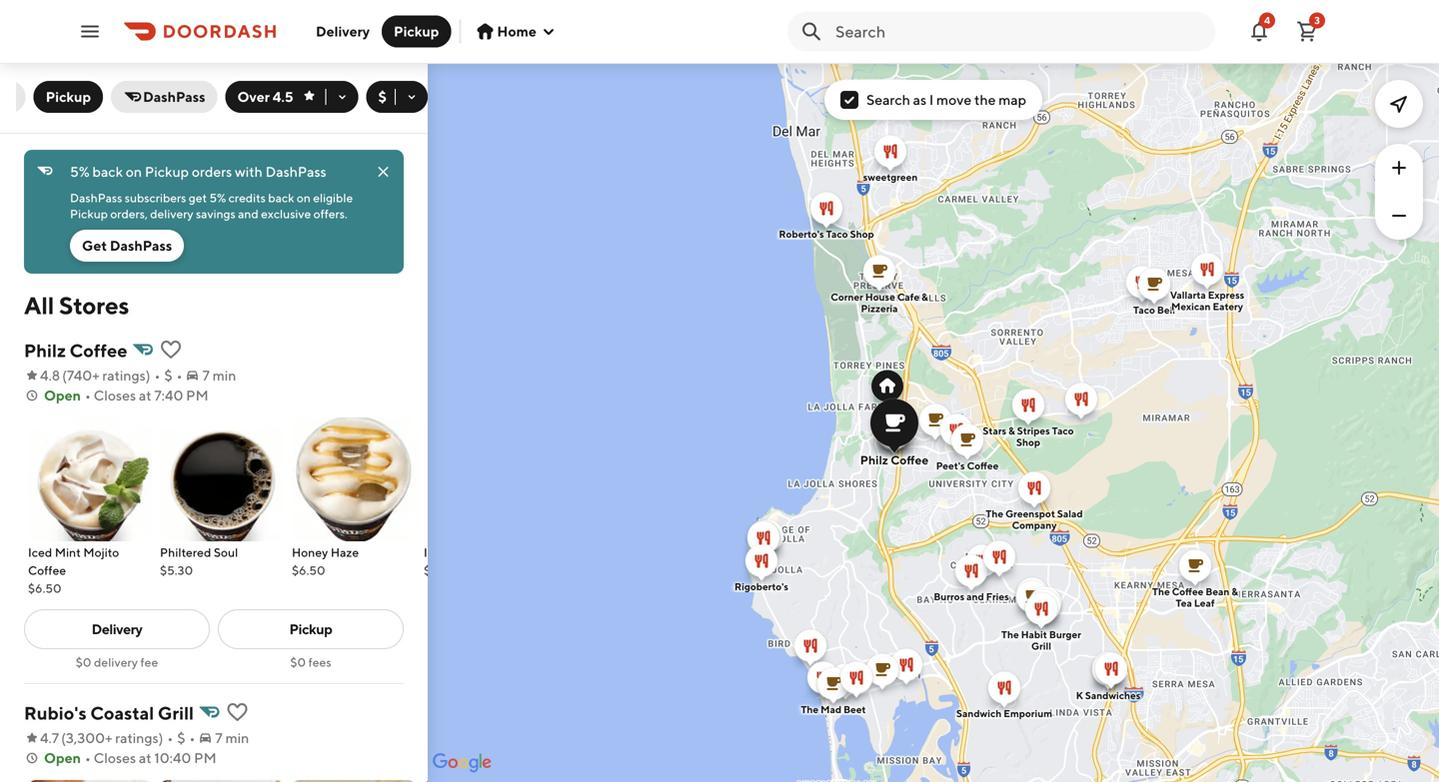 Task type: vqa. For each thing, say whether or not it's contained in the screenshot.


Task type: locate. For each thing, give the bounding box(es) containing it.
honey haze $6.50
[[292, 546, 359, 578]]

$ up 10:40
[[177, 730, 186, 747]]

3,300+
[[66, 730, 112, 747]]

map region
[[341, 24, 1440, 783]]

express
[[1209, 289, 1245, 301], [1209, 289, 1245, 301]]

pm right 10:40
[[194, 750, 217, 767]]

burros
[[934, 591, 965, 603], [934, 591, 965, 603]]

click to add this store to your saved list image for rubio's coastal grill
[[226, 701, 250, 725]]

at for coffee
[[139, 387, 152, 404]]

iced inside iced mocha tesora $6.50
[[424, 546, 448, 560]]

1 vertical spatial open
[[44, 750, 81, 767]]

leaf
[[1195, 598, 1215, 609], [1195, 598, 1215, 609]]

stars
[[983, 425, 1007, 437], [983, 425, 1007, 437]]

0 vertical spatial click to add this store to your saved list image
[[159, 338, 183, 362]]

1 vertical spatial 7 min
[[215, 730, 249, 747]]

0 vertical spatial 7
[[203, 367, 210, 384]]

open
[[44, 387, 81, 404], [44, 750, 81, 767]]

ratings up open • closes at 10:40 pm
[[115, 730, 159, 747]]

search as i move the map
[[867, 91, 1027, 108]]

home button
[[477, 23, 557, 39]]

delivery up the $0 delivery fee
[[92, 621, 142, 638]]

2 horizontal spatial $6.50
[[424, 564, 458, 578]]

0 vertical spatial open
[[44, 387, 81, 404]]

1 vertical spatial delivery
[[92, 621, 142, 638]]

2 horizontal spatial $
[[379, 88, 387, 105]]

pickup
[[394, 23, 439, 39], [46, 88, 91, 105], [145, 163, 189, 180], [70, 207, 108, 221], [290, 621, 332, 638]]

2 at from the top
[[139, 750, 152, 767]]

back up 'orders,'
[[92, 163, 123, 180]]

pickup up $ button
[[394, 23, 439, 39]]

) up open • closes at 7:40 pm
[[146, 367, 151, 384]]

at left 7:40
[[139, 387, 152, 404]]

dashpass down 'orders,'
[[110, 237, 172, 254]]

taco
[[827, 228, 849, 240], [827, 228, 849, 240], [1134, 304, 1156, 316], [1134, 304, 1156, 316], [1053, 425, 1075, 437], [1053, 425, 1075, 437]]

0 horizontal spatial delivery
[[94, 656, 138, 670]]

back up exclusive
[[268, 191, 295, 205]]

1 horizontal spatial click to add this store to your saved list image
[[226, 701, 250, 725]]

1 horizontal spatial $6.50
[[292, 564, 326, 578]]

1 horizontal spatial pickup button
[[382, 15, 451, 47]]

1 vertical spatial click to add this store to your saved list image
[[226, 701, 250, 725]]

0 horizontal spatial on
[[126, 163, 142, 180]]

dashpass up 'orders,'
[[70, 191, 122, 205]]

fees
[[309, 656, 332, 670]]

closes down ( 3,300+ ratings )
[[94, 750, 136, 767]]

0 vertical spatial 7 min
[[203, 367, 236, 384]]

1 horizontal spatial delivery
[[150, 207, 194, 221]]

2 closes from the top
[[94, 750, 136, 767]]

peet's
[[937, 460, 966, 472], [937, 460, 966, 472]]

and
[[238, 207, 259, 221], [967, 591, 985, 603], [967, 591, 985, 603]]

delivery button
[[304, 15, 382, 47]]

sweetgreen
[[864, 171, 918, 183], [864, 171, 918, 183]]

5% up get
[[70, 163, 90, 180]]

1 iced from the left
[[28, 546, 52, 560]]

2 $0 from the left
[[290, 656, 306, 670]]

( 740+ ratings )
[[62, 367, 151, 384]]

0 vertical spatial on
[[126, 163, 142, 180]]

back
[[92, 163, 123, 180], [268, 191, 295, 205]]

0 horizontal spatial $
[[164, 367, 173, 384]]

rigoberto's
[[735, 581, 789, 593], [735, 581, 789, 593]]

1 horizontal spatial 5%
[[209, 191, 226, 205]]

7 min for rubio's coastal grill
[[215, 730, 249, 747]]

at
[[139, 387, 152, 404], [139, 750, 152, 767]]

$6.50 down mint
[[28, 582, 62, 596]]

honey haze image
[[292, 418, 416, 542]]

0 vertical spatial ratings
[[102, 367, 146, 384]]

1 vertical spatial ratings
[[115, 730, 159, 747]]

1 vertical spatial )
[[159, 730, 163, 747]]

• $ for philz coffee
[[155, 367, 173, 384]]

1 vertical spatial 7
[[215, 730, 223, 747]]

on inside dashpass subscribers get 5% credits back on eligible pickup orders, delivery savings and exclusive offers.
[[297, 191, 311, 205]]

the coffee bean & tea leaf
[[1153, 586, 1239, 609], [1153, 586, 1239, 609]]

open for rubio's
[[44, 750, 81, 767]]

over 4.5 button
[[225, 81, 359, 113]]

4.5
[[273, 88, 294, 105]]

0 horizontal spatial )
[[146, 367, 151, 384]]

philtered
[[160, 546, 211, 560]]

dashpass button
[[111, 81, 217, 113]]

0 vertical spatial $
[[379, 88, 387, 105]]

5% up savings
[[209, 191, 226, 205]]

delivery inside button
[[316, 23, 370, 39]]

( right 4.7
[[61, 730, 66, 747]]

1 horizontal spatial delivery
[[316, 23, 370, 39]]

stars & stripes taco shop
[[983, 425, 1075, 448], [983, 425, 1075, 448]]

2 iced from the left
[[424, 546, 448, 560]]

iced
[[28, 546, 52, 560], [424, 546, 448, 560]]

1 vertical spatial at
[[139, 750, 152, 767]]

ratings
[[102, 367, 146, 384], [115, 730, 159, 747]]

open menu image
[[78, 19, 102, 43]]

1 horizontal spatial on
[[297, 191, 311, 205]]

0 horizontal spatial pickup button
[[34, 81, 103, 113]]

0 horizontal spatial 7
[[203, 367, 210, 384]]

0 vertical spatial 5%
[[70, 163, 90, 180]]

iced mocha tesora $6.50
[[424, 546, 528, 578]]

pickup link
[[218, 610, 404, 650]]

get
[[189, 191, 207, 205]]

1 vertical spatial min
[[226, 730, 249, 747]]

1 vertical spatial (
[[61, 730, 66, 747]]

delivery down delivery link
[[94, 656, 138, 670]]

0 vertical spatial • $
[[155, 367, 173, 384]]

pickup down open menu icon
[[46, 88, 91, 105]]

0 vertical spatial delivery
[[150, 207, 194, 221]]

iced left mint
[[28, 546, 52, 560]]

$0
[[76, 656, 92, 670], [290, 656, 306, 670]]

740+
[[67, 367, 100, 384]]

7
[[203, 367, 210, 384], [215, 730, 223, 747]]

2 open from the top
[[44, 750, 81, 767]]

open down 4.8 in the left of the page
[[44, 387, 81, 404]]

map
[[999, 91, 1027, 108]]

( right 4.8 in the left of the page
[[62, 367, 67, 384]]

all
[[24, 291, 54, 320]]

•
[[155, 367, 160, 384], [177, 367, 183, 384], [85, 387, 91, 404], [167, 730, 173, 747], [190, 730, 195, 747], [85, 750, 91, 767]]

company
[[1013, 520, 1057, 531], [1013, 520, 1057, 531]]

iced for iced mocha tesora $6.50
[[424, 546, 448, 560]]

search
[[867, 91, 911, 108]]

0 vertical spatial )
[[146, 367, 151, 384]]

fries
[[987, 591, 1010, 603], [987, 591, 1010, 603]]

1 horizontal spatial $0
[[290, 656, 306, 670]]

• $ up 7:40
[[155, 367, 173, 384]]

pickup up $0 fees
[[290, 621, 332, 638]]

1 vertical spatial pm
[[194, 750, 217, 767]]

delivery inside dashpass subscribers get 5% credits back on eligible pickup orders, delivery savings and exclusive offers.
[[150, 207, 194, 221]]

eatery
[[1213, 301, 1244, 312], [1213, 301, 1244, 312]]

) up 10:40
[[159, 730, 163, 747]]

sandwich
[[957, 708, 1002, 720], [957, 708, 1002, 720]]

pickup up subscribers
[[145, 163, 189, 180]]

philz coffee peet's coffee
[[861, 453, 999, 472], [861, 453, 999, 472]]

1 open from the top
[[44, 387, 81, 404]]

open • closes at 7:40 pm
[[44, 387, 209, 404]]

stores
[[59, 291, 129, 320]]

0 horizontal spatial $0
[[76, 656, 92, 670]]

pickup inside dashpass subscribers get 5% credits back on eligible pickup orders, delivery savings and exclusive offers.
[[70, 207, 108, 221]]

1 horizontal spatial $
[[177, 730, 186, 747]]

2 vertical spatial $
[[177, 730, 186, 747]]

• $
[[155, 367, 173, 384], [167, 730, 186, 747]]

habit
[[1022, 629, 1048, 641], [1022, 629, 1048, 641]]

stripes
[[1018, 425, 1051, 437], [1018, 425, 1051, 437]]

and inside dashpass subscribers get 5% credits back on eligible pickup orders, delivery savings and exclusive offers.
[[238, 207, 259, 221]]

4
[[1265, 14, 1271, 26]]

tea
[[1176, 598, 1193, 609], [1176, 598, 1193, 609]]

$ up 7:40
[[164, 367, 173, 384]]

7 up open • closes at 10:40 pm
[[215, 730, 223, 747]]

haze
[[331, 546, 359, 560]]

click to add this store to your saved list image
[[159, 338, 183, 362], [226, 701, 250, 725]]

$6.50 down honey
[[292, 564, 326, 578]]

1 closes from the top
[[94, 387, 136, 404]]

emporium
[[1004, 708, 1053, 720], [1004, 708, 1053, 720]]

at left 10:40
[[139, 750, 152, 767]]

average rating of 4.8 out of 5 element
[[24, 366, 60, 386]]

open down 4.7
[[44, 750, 81, 767]]

0 horizontal spatial iced
[[28, 546, 52, 560]]

click to add this store to your saved list image for philz coffee
[[159, 338, 183, 362]]

0 vertical spatial delivery
[[316, 23, 370, 39]]

0 vertical spatial back
[[92, 163, 123, 180]]

$ down delivery button
[[379, 88, 387, 105]]

5% inside dashpass subscribers get 5% credits back on eligible pickup orders, delivery savings and exclusive offers.
[[209, 191, 226, 205]]

iced for iced mint mojito coffee $6.50
[[28, 546, 52, 560]]

taco bell
[[1134, 304, 1176, 316], [1134, 304, 1176, 316]]

1 horizontal spatial iced
[[424, 546, 448, 560]]

$0 left fees
[[290, 656, 306, 670]]

orders,
[[110, 207, 148, 221]]

0 horizontal spatial $6.50
[[28, 582, 62, 596]]

dashpass inside get dashpass button
[[110, 237, 172, 254]]

bean
[[1206, 586, 1230, 598], [1206, 586, 1230, 598]]

1 vertical spatial closes
[[94, 750, 136, 767]]

coffee
[[70, 340, 127, 361], [891, 453, 929, 467], [891, 453, 929, 467], [968, 460, 999, 472], [968, 460, 999, 472], [28, 564, 66, 578], [1173, 586, 1204, 598], [1173, 586, 1204, 598]]

1 horizontal spatial 7
[[215, 730, 223, 747]]

( 3,300+ ratings )
[[61, 730, 163, 747]]

pickup button up $ button
[[382, 15, 451, 47]]

7 up open • closes at 7:40 pm
[[203, 367, 210, 384]]

closes
[[94, 387, 136, 404], [94, 750, 136, 767]]

notification bell image
[[1248, 19, 1272, 43]]

the mad beet sandwich emporium
[[802, 704, 1053, 720], [802, 704, 1053, 720]]

iced inside 'iced mint mojito coffee $6.50'
[[28, 546, 52, 560]]

0 vertical spatial at
[[139, 387, 152, 404]]

1 $0 from the left
[[76, 656, 92, 670]]

beet
[[844, 704, 866, 716], [844, 704, 866, 716]]

(
[[62, 367, 67, 384], [61, 730, 66, 747]]

min for rubio's coastal grill
[[226, 730, 249, 747]]

shop
[[851, 228, 875, 240], [851, 228, 875, 240], [1017, 437, 1041, 448], [1017, 437, 1041, 448]]

1 horizontal spatial )
[[159, 730, 163, 747]]

i
[[930, 91, 934, 108]]

1 vertical spatial delivery
[[94, 656, 138, 670]]

• $ up 10:40
[[167, 730, 186, 747]]

5% back on pickup orders with dashpass
[[70, 163, 327, 180]]

the habit burger grill
[[1002, 629, 1082, 652], [1002, 629, 1082, 652]]

roberto's taco shop
[[779, 228, 875, 240], [779, 228, 875, 240]]

grill
[[1032, 641, 1052, 652], [1032, 641, 1052, 652], [158, 703, 194, 724]]

iced left mocha
[[424, 546, 448, 560]]

delivery up the over 4.5 button
[[316, 23, 370, 39]]

vallarta
[[1171, 289, 1207, 301], [1171, 289, 1207, 301]]

powered by google image
[[433, 754, 492, 774]]

0 horizontal spatial delivery
[[92, 621, 142, 638]]

on up exclusive
[[297, 191, 311, 205]]

min for philz coffee
[[213, 367, 236, 384]]

iced mint mojito coffee $6.50
[[28, 546, 119, 596]]

1 vertical spatial • $
[[167, 730, 186, 747]]

pm
[[186, 387, 209, 404], [194, 750, 217, 767]]

1 vertical spatial $
[[164, 367, 173, 384]]

&
[[922, 291, 929, 303], [922, 291, 929, 303], [1009, 425, 1016, 437], [1009, 425, 1016, 437], [1232, 586, 1239, 598], [1232, 586, 1239, 598]]

)
[[146, 367, 151, 384], [159, 730, 163, 747]]

get
[[82, 237, 107, 254]]

$6.50 inside iced mocha tesora $6.50
[[424, 564, 458, 578]]

0 vertical spatial closes
[[94, 387, 136, 404]]

) for coffee
[[146, 367, 151, 384]]

7 for rubio's coastal grill
[[215, 730, 223, 747]]

greenspot
[[1006, 508, 1056, 520], [1006, 508, 1056, 520]]

$6.50 down mocha
[[424, 564, 458, 578]]

delivery down subscribers
[[150, 207, 194, 221]]

0 vertical spatial pm
[[186, 387, 209, 404]]

) for coastal
[[159, 730, 163, 747]]

ratings up open • closes at 7:40 pm
[[102, 367, 146, 384]]

delivery for delivery button
[[316, 23, 370, 39]]

philz
[[24, 340, 66, 361], [861, 453, 889, 467], [861, 453, 889, 467]]

$ for coffee
[[164, 367, 173, 384]]

$
[[379, 88, 387, 105], [164, 367, 173, 384], [177, 730, 186, 747]]

burger
[[1050, 629, 1082, 641], [1050, 629, 1082, 641]]

mocha
[[451, 546, 489, 560]]

1 horizontal spatial back
[[268, 191, 295, 205]]

0 horizontal spatial click to add this store to your saved list image
[[159, 338, 183, 362]]

pickup up get
[[70, 207, 108, 221]]

delivery link
[[24, 610, 210, 650]]

10:40
[[154, 750, 191, 767]]

0 vertical spatial (
[[62, 367, 67, 384]]

1 vertical spatial on
[[297, 191, 311, 205]]

1 vertical spatial back
[[268, 191, 295, 205]]

$0 down delivery link
[[76, 656, 92, 670]]

pickup button
[[382, 15, 451, 47], [34, 81, 103, 113]]

1 vertical spatial 5%
[[209, 191, 226, 205]]

0 horizontal spatial back
[[92, 163, 123, 180]]

pickup button down open menu icon
[[34, 81, 103, 113]]

on up subscribers
[[126, 163, 142, 180]]

1 at from the top
[[139, 387, 152, 404]]

zoom out image
[[1388, 204, 1412, 228]]

pm for philz coffee
[[186, 387, 209, 404]]

pm right 7:40
[[186, 387, 209, 404]]

7 min for philz coffee
[[203, 367, 236, 384]]

0 vertical spatial pickup button
[[382, 15, 451, 47]]

dashpass up 5% back on pickup orders with dashpass
[[143, 88, 205, 105]]

closes down ( 740+ ratings )
[[94, 387, 136, 404]]

0 vertical spatial min
[[213, 367, 236, 384]]



Task type: describe. For each thing, give the bounding box(es) containing it.
exclusive
[[261, 207, 311, 221]]

• $ for rubio's coastal grill
[[167, 730, 186, 747]]

philz coffee
[[24, 340, 127, 361]]

ratings for coffee
[[102, 367, 146, 384]]

average rating of 4.7 out of 5 element
[[24, 729, 59, 749]]

honey
[[292, 546, 328, 560]]

back inside dashpass subscribers get 5% credits back on eligible pickup orders, delivery savings and exclusive offers.
[[268, 191, 295, 205]]

$0 delivery fee
[[76, 656, 158, 670]]

$5.30
[[160, 564, 193, 578]]

3 items, open order cart image
[[1296, 19, 1320, 43]]

home
[[497, 23, 537, 39]]

savings
[[196, 207, 236, 221]]

with
[[235, 163, 263, 180]]

philtered soul image
[[160, 418, 284, 542]]

fee
[[140, 656, 158, 670]]

tesora
[[491, 546, 528, 560]]

get dashpass
[[82, 237, 172, 254]]

dashpass subscribers get 5% credits back on eligible pickup orders, delivery savings and exclusive offers.
[[70, 191, 356, 221]]

over 4.5
[[237, 88, 294, 105]]

get dashpass button
[[70, 230, 184, 262]]

mint
[[55, 546, 81, 560]]

$ button
[[367, 81, 428, 113]]

( for philz
[[62, 367, 67, 384]]

dashpass inside dashpass subscribers get 5% credits back on eligible pickup orders, delivery savings and exclusive offers.
[[70, 191, 122, 205]]

all stores
[[24, 291, 129, 320]]

recenter the map image
[[1388, 92, 1412, 116]]

delivery for delivery link
[[92, 621, 142, 638]]

$0 fees
[[290, 656, 332, 670]]

dashpass inside dashpass button
[[143, 88, 205, 105]]

as
[[914, 91, 927, 108]]

3
[[1315, 14, 1321, 26]]

7:40
[[154, 387, 183, 404]]

$ for coastal
[[177, 730, 186, 747]]

Search as I move the map checkbox
[[841, 91, 859, 109]]

offers.
[[314, 207, 348, 221]]

move
[[937, 91, 972, 108]]

closes for coastal
[[94, 750, 136, 767]]

1 vertical spatial pickup button
[[34, 81, 103, 113]]

philtered soul $5.30
[[160, 546, 238, 578]]

pickup inside pickup link
[[290, 621, 332, 638]]

4.8
[[40, 367, 60, 384]]

rubio's
[[24, 703, 87, 724]]

credits
[[229, 191, 266, 205]]

at for coastal
[[139, 750, 152, 767]]

$ inside button
[[379, 88, 387, 105]]

$6.50 inside 'iced mint mojito coffee $6.50'
[[28, 582, 62, 596]]

rubio's coastal grill
[[24, 703, 194, 724]]

3 button
[[1288, 11, 1328, 51]]

ratings for coastal
[[115, 730, 159, 747]]

coastal
[[90, 703, 154, 724]]

$0 for delivery
[[76, 656, 92, 670]]

the
[[975, 91, 996, 108]]

soul
[[214, 546, 238, 560]]

open for philz
[[44, 387, 81, 404]]

0 horizontal spatial 5%
[[70, 163, 90, 180]]

pm for rubio's coastal grill
[[194, 750, 217, 767]]

Store search: begin typing to search for stores available on DoorDash text field
[[836, 20, 1204, 42]]

closes for coffee
[[94, 387, 136, 404]]

4.7
[[40, 730, 59, 747]]

iced mint mojito coffee image
[[28, 418, 152, 542]]

zoom in image
[[1388, 156, 1412, 180]]

over
[[237, 88, 270, 105]]

eligible
[[313, 191, 353, 205]]

$0 for pickup
[[290, 656, 306, 670]]

coffee inside 'iced mint mojito coffee $6.50'
[[28, 564, 66, 578]]

orders
[[192, 163, 232, 180]]

open • closes at 10:40 pm
[[44, 750, 217, 767]]

7 for philz coffee
[[203, 367, 210, 384]]

dashpass up exclusive
[[266, 163, 327, 180]]

subscribers
[[125, 191, 186, 205]]

( for rubio's
[[61, 730, 66, 747]]

$6.50 inside honey haze $6.50
[[292, 564, 326, 578]]

mojito
[[83, 546, 119, 560]]



